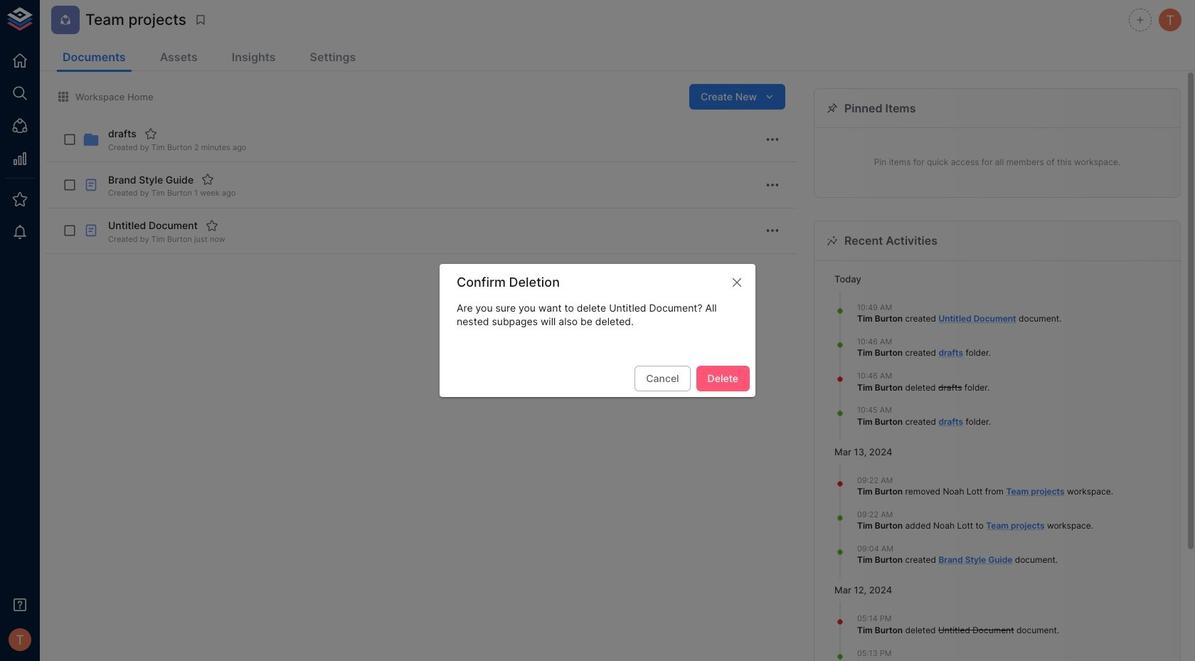 Task type: vqa. For each thing, say whether or not it's contained in the screenshot.
58
no



Task type: locate. For each thing, give the bounding box(es) containing it.
0 vertical spatial favorite image
[[144, 127, 157, 140]]

favorite image
[[201, 173, 214, 186]]

bookmark image
[[194, 14, 207, 26]]

1 horizontal spatial favorite image
[[206, 219, 218, 232]]

1 vertical spatial favorite image
[[206, 219, 218, 232]]

0 horizontal spatial favorite image
[[144, 127, 157, 140]]

dialog
[[440, 264, 756, 397]]

favorite image
[[144, 127, 157, 140], [206, 219, 218, 232]]



